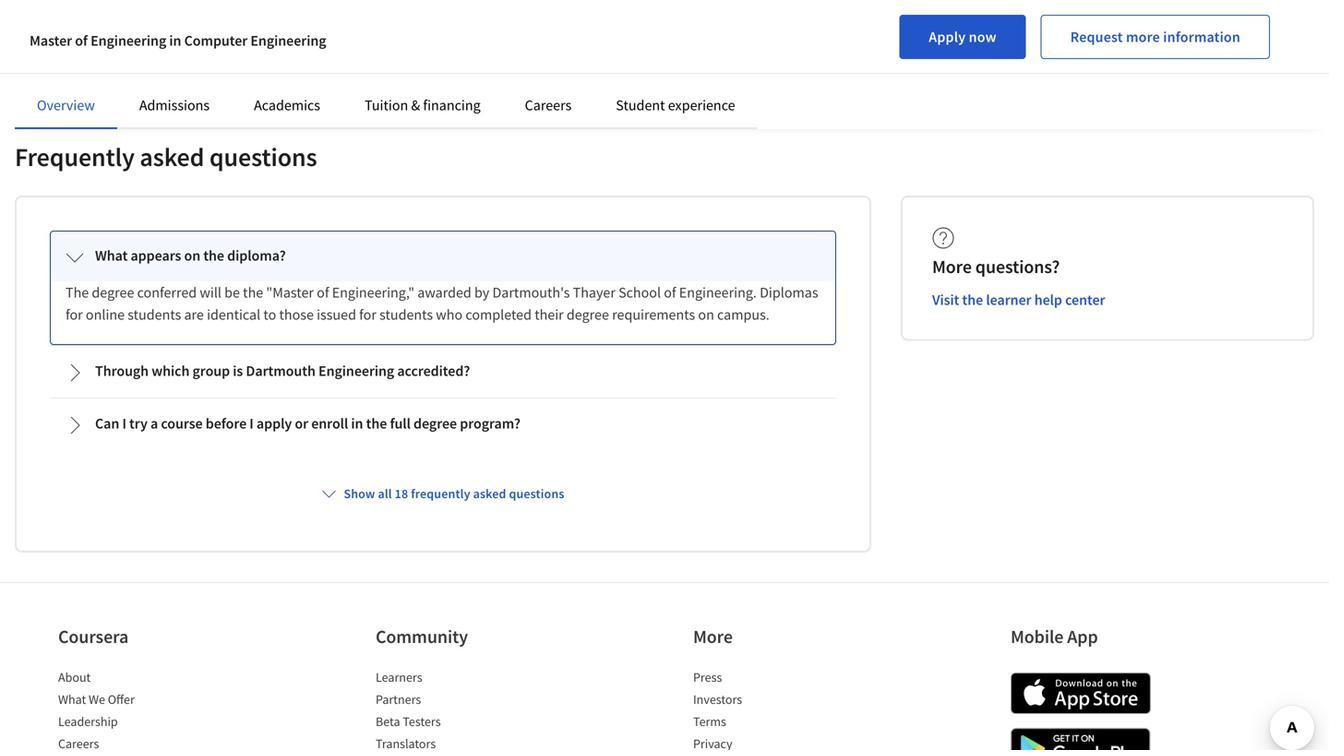 Task type: locate. For each thing, give the bounding box(es) containing it.
accredited?
[[397, 362, 470, 380]]

1 horizontal spatial in
[[351, 414, 363, 433]]

1 vertical spatial dartmouth
[[246, 362, 316, 380]]

degree
[[92, 283, 134, 302], [567, 305, 609, 324], [414, 414, 457, 433]]

apply
[[257, 414, 292, 433]]

more for more
[[693, 625, 733, 648]]

1 horizontal spatial and
[[637, 31, 661, 50]]

get it on google play image
[[1011, 728, 1151, 750]]

0 horizontal spatial list item
[[58, 734, 215, 750]]

to
[[263, 305, 276, 324]]

1 horizontal spatial questions
[[509, 485, 564, 502]]

0 vertical spatial in
[[169, 31, 181, 50]]

i left try
[[122, 414, 126, 433]]

visit the learner help center link
[[932, 291, 1105, 309]]

which
[[152, 362, 190, 380]]

0 horizontal spatial of
[[75, 31, 88, 50]]

0 vertical spatial on
[[184, 246, 200, 265]]

tuition & financing link
[[365, 96, 481, 114]]

students down engineering,"
[[379, 305, 433, 324]]

list item for more
[[693, 734, 850, 750]]

1 list from the left
[[58, 668, 215, 750]]

3 list from the left
[[693, 668, 850, 750]]

a
[[150, 414, 158, 433]]

app
[[1067, 625, 1098, 648]]

for down engineering,"
[[359, 305, 376, 324]]

list item down testers
[[376, 734, 533, 750]]

on
[[184, 246, 200, 265], [698, 305, 714, 324]]

the left full
[[366, 414, 387, 433]]

2 horizontal spatial list item
[[693, 734, 850, 750]]

on down engineering. at the right top of page
[[698, 305, 714, 324]]

of up requirements in the top of the page
[[664, 283, 676, 302]]

school
[[618, 283, 661, 302]]

completed
[[465, 305, 532, 324]]

in left the computer
[[169, 31, 181, 50]]

engineering inside through which group is dartmouth engineering accredited? dropdown button
[[318, 362, 394, 380]]

1 horizontal spatial list item
[[376, 734, 533, 750]]

students
[[128, 305, 181, 324], [379, 305, 433, 324]]

of up issued
[[317, 283, 329, 302]]

student experience
[[616, 96, 735, 114]]

press investors terms
[[693, 669, 742, 730]]

faculty,
[[535, 31, 580, 50]]

of right master
[[75, 31, 88, 50]]

0 vertical spatial degree
[[92, 283, 134, 302]]

0 horizontal spatial more
[[693, 625, 733, 648]]

more up press link
[[693, 625, 733, 648]]

questions down program?
[[509, 485, 564, 502]]

1 horizontal spatial degree
[[414, 414, 457, 433]]

overview
[[37, 96, 95, 114]]

list containing learners
[[376, 668, 533, 750]]

list item down terms
[[693, 734, 850, 750]]

more questions?
[[932, 255, 1060, 278]]

master
[[30, 31, 72, 50]]

are
[[184, 305, 204, 324]]

1 vertical spatial asked
[[473, 485, 506, 502]]

1 students from the left
[[128, 305, 181, 324]]

beta testers link
[[376, 713, 441, 730]]

of
[[75, 31, 88, 50], [317, 283, 329, 302], [664, 283, 676, 302]]

0 horizontal spatial questions
[[209, 141, 317, 173]]

0 horizontal spatial dartmouth
[[246, 362, 316, 380]]

more
[[932, 255, 972, 278], [693, 625, 733, 648]]

1 horizontal spatial for
[[359, 305, 376, 324]]

read the most recent news link
[[15, 31, 184, 50]]

in inside can i try a course before i apply or enroll in the full degree program? dropdown button
[[351, 414, 363, 433]]

1 horizontal spatial on
[[698, 305, 714, 324]]

what down about link
[[58, 691, 86, 708]]

1 vertical spatial questions
[[509, 485, 564, 502]]

questions down academics link
[[209, 141, 317, 173]]

0 vertical spatial more
[[932, 255, 972, 278]]

3 list item from the left
[[693, 734, 850, 750]]

0 horizontal spatial for
[[66, 305, 83, 324]]

their
[[535, 305, 564, 324]]

partners
[[376, 691, 421, 708]]

apply now button
[[899, 15, 1026, 59]]

0 horizontal spatial and
[[187, 31, 211, 50]]

0 horizontal spatial what
[[58, 691, 86, 708]]

asked right the frequently
[[473, 485, 506, 502]]

learners
[[376, 669, 422, 686]]

requirements
[[612, 305, 695, 324]]

1 horizontal spatial more
[[932, 255, 972, 278]]

asked
[[140, 141, 204, 173], [473, 485, 506, 502]]

degree up online
[[92, 283, 134, 302]]

request more information button
[[1041, 15, 1270, 59]]

for
[[66, 305, 83, 324], [359, 305, 376, 324]]

2 vertical spatial degree
[[414, 414, 457, 433]]

visit the learner help center
[[932, 291, 1105, 309]]

full
[[390, 414, 411, 433]]

0 vertical spatial what
[[95, 246, 128, 265]]

and
[[187, 31, 211, 50], [637, 31, 661, 50]]

1 vertical spatial what
[[58, 691, 86, 708]]

degree down thayer
[[567, 305, 609, 324]]

1 horizontal spatial dartmouth
[[322, 31, 389, 50]]

2 horizontal spatial list
[[693, 668, 850, 750]]

academics
[[254, 96, 320, 114]]

be
[[224, 283, 240, 302]]

and right news
[[187, 31, 211, 50]]

1 horizontal spatial list
[[376, 668, 533, 750]]

list
[[58, 668, 215, 750], [376, 668, 533, 750], [693, 668, 850, 750]]

2 students from the left
[[379, 305, 433, 324]]

1 list item from the left
[[58, 734, 215, 750]]

i left "apply"
[[249, 414, 254, 433]]

0 horizontal spatial list
[[58, 668, 215, 750]]

press
[[693, 669, 722, 686]]

alumni
[[664, 31, 707, 50]]

investors link
[[693, 691, 742, 708]]

more up visit
[[932, 255, 972, 278]]

can i try a course before i apply or enroll in the full degree program?
[[95, 414, 521, 433]]

the degree conferred will be the "master of engineering," awarded by dartmouth's thayer school of engineering. diplomas for online students are identical to those issued for students who completed their degree requirements on campus.
[[66, 283, 818, 324]]

2 list from the left
[[376, 668, 533, 750]]

1 vertical spatial on
[[698, 305, 714, 324]]

computer
[[184, 31, 248, 50]]

0 horizontal spatial i
[[122, 414, 126, 433]]

partners link
[[376, 691, 421, 708]]

1 vertical spatial in
[[351, 414, 363, 433]]

the
[[49, 31, 70, 50], [203, 246, 224, 265], [243, 283, 263, 302], [962, 291, 983, 309], [366, 414, 387, 433]]

information
[[1163, 28, 1240, 46]]

about link
[[58, 669, 91, 686]]

1 horizontal spatial what
[[95, 246, 128, 265]]

list containing press
[[693, 668, 850, 750]]

engineering
[[91, 31, 166, 50], [250, 31, 326, 50], [318, 362, 394, 380]]

list item down offer
[[58, 734, 215, 750]]

students down conferred
[[128, 305, 181, 324]]

student experience link
[[616, 96, 735, 114]]

degree inside dropdown button
[[414, 414, 457, 433]]

community
[[376, 625, 468, 648]]

1 horizontal spatial i
[[249, 414, 254, 433]]

the right the read
[[49, 31, 70, 50]]

degree right full
[[414, 414, 457, 433]]

mobile
[[1011, 625, 1064, 648]]

what inside dropdown button
[[95, 246, 128, 265]]

what left appears
[[95, 246, 128, 265]]

show
[[344, 485, 375, 502]]

and left alumni
[[637, 31, 661, 50]]

dartmouth right is
[[246, 362, 316, 380]]

most
[[73, 31, 105, 50]]

0 horizontal spatial asked
[[140, 141, 204, 173]]

1 for from the left
[[66, 305, 83, 324]]

on right appears
[[184, 246, 200, 265]]

from
[[289, 31, 319, 50]]

2 horizontal spatial degree
[[567, 305, 609, 324]]

read
[[15, 31, 46, 50]]

for down the
[[66, 305, 83, 324]]

1 horizontal spatial students
[[379, 305, 433, 324]]

master of engineering in computer engineering
[[30, 31, 326, 50]]

0 vertical spatial dartmouth
[[322, 31, 389, 50]]

2 list item from the left
[[376, 734, 533, 750]]

the right be on the top of page
[[243, 283, 263, 302]]

1 vertical spatial more
[[693, 625, 733, 648]]

list item
[[58, 734, 215, 750], [376, 734, 533, 750], [693, 734, 850, 750]]

frequently
[[15, 141, 135, 173]]

0 vertical spatial asked
[[140, 141, 204, 173]]

0 horizontal spatial on
[[184, 246, 200, 265]]

0 horizontal spatial in
[[169, 31, 181, 50]]

campus.
[[717, 305, 770, 324]]

admissions
[[139, 96, 210, 114]]

in right 'enroll'
[[351, 414, 363, 433]]

frequently asked questions
[[15, 141, 317, 173]]

i
[[122, 414, 126, 433], [249, 414, 254, 433]]

list containing about
[[58, 668, 215, 750]]

can
[[95, 414, 119, 433]]

asked down admissions link
[[140, 141, 204, 173]]

0 horizontal spatial students
[[128, 305, 181, 324]]

in
[[169, 31, 181, 50], [351, 414, 363, 433]]

beta
[[376, 713, 400, 730]]

dartmouth right "from"
[[322, 31, 389, 50]]

investors
[[693, 691, 742, 708]]

1 horizontal spatial asked
[[473, 485, 506, 502]]

1 vertical spatial degree
[[567, 305, 609, 324]]

diploma?
[[227, 246, 286, 265]]

2 and from the left
[[637, 31, 661, 50]]



Task type: describe. For each thing, give the bounding box(es) containing it.
apply now
[[929, 28, 997, 46]]

2 i from the left
[[249, 414, 254, 433]]

1 i from the left
[[122, 414, 126, 433]]

online
[[86, 305, 125, 324]]

more for more questions?
[[932, 255, 972, 278]]

show all 18 frequently asked questions
[[344, 485, 564, 502]]

read the most recent news and happenings from dartmouth engineering's dynamic faculty, student, and alumni communities.
[[15, 31, 794, 50]]

what inside about what we offer leadership
[[58, 691, 86, 708]]

0 horizontal spatial degree
[[92, 283, 134, 302]]

terms
[[693, 713, 726, 730]]

what we offer link
[[58, 691, 135, 708]]

apply
[[929, 28, 966, 46]]

on inside dropdown button
[[184, 246, 200, 265]]

asked inside dropdown button
[[473, 485, 506, 502]]

academics link
[[254, 96, 320, 114]]

1 horizontal spatial of
[[317, 283, 329, 302]]

engineering for is
[[318, 362, 394, 380]]

is
[[233, 362, 243, 380]]

about
[[58, 669, 91, 686]]

learners partners beta testers
[[376, 669, 441, 730]]

list for community
[[376, 668, 533, 750]]

program?
[[460, 414, 521, 433]]

conferred
[[137, 283, 197, 302]]

identical
[[207, 305, 260, 324]]

more
[[1126, 28, 1160, 46]]

careers link
[[525, 96, 572, 114]]

help
[[1034, 291, 1062, 309]]

18
[[395, 485, 408, 502]]

&
[[411, 96, 420, 114]]

engineering for in
[[250, 31, 326, 50]]

appears
[[131, 246, 181, 265]]

issued
[[317, 305, 356, 324]]

press link
[[693, 669, 722, 686]]

list item for coursera
[[58, 734, 215, 750]]

we
[[89, 691, 105, 708]]

leadership
[[58, 713, 118, 730]]

financing
[[423, 96, 481, 114]]

communities.
[[710, 31, 794, 50]]

enroll
[[311, 414, 348, 433]]

overview link
[[37, 96, 95, 114]]

now
[[969, 28, 997, 46]]

2 horizontal spatial of
[[664, 283, 676, 302]]

experience
[[668, 96, 735, 114]]

1 and from the left
[[187, 31, 211, 50]]

visit
[[932, 291, 959, 309]]

through which group is dartmouth engineering accredited? button
[[51, 347, 835, 397]]

learner
[[986, 291, 1031, 309]]

through
[[95, 362, 149, 380]]

recent
[[108, 31, 148, 50]]

list item for community
[[376, 734, 533, 750]]

engineering's
[[392, 31, 476, 50]]

news
[[151, 31, 184, 50]]

mobile app
[[1011, 625, 1098, 648]]

or
[[295, 414, 308, 433]]

about what we offer leadership
[[58, 669, 135, 730]]

thayer
[[573, 283, 616, 302]]

careers
[[525, 96, 572, 114]]

before
[[206, 414, 247, 433]]

tuition & financing
[[365, 96, 481, 114]]

the inside the degree conferred will be the "master of engineering," awarded by dartmouth's thayer school of engineering. diplomas for online students are identical to those issued for students who completed their degree requirements on campus.
[[243, 283, 263, 302]]

on inside the degree conferred will be the "master of engineering," awarded by dartmouth's thayer school of engineering. diplomas for online students are identical to those issued for students who completed their degree requirements on campus.
[[698, 305, 714, 324]]

coursera
[[58, 625, 128, 648]]

dartmouth inside dropdown button
[[246, 362, 316, 380]]

center
[[1065, 291, 1105, 309]]

all
[[378, 485, 392, 502]]

group
[[192, 362, 230, 380]]

2 for from the left
[[359, 305, 376, 324]]

try
[[129, 414, 148, 433]]

tuition
[[365, 96, 408, 114]]

can i try a course before i apply or enroll in the full degree program? button
[[51, 399, 835, 449]]

the up will
[[203, 246, 224, 265]]

what appears on the diploma? button
[[51, 231, 835, 281]]

happenings
[[213, 31, 286, 50]]

"master
[[266, 283, 314, 302]]

the
[[66, 283, 89, 302]]

download on the app store image
[[1011, 673, 1151, 714]]

show all 18 frequently asked questions button
[[314, 477, 572, 510]]

request
[[1070, 28, 1123, 46]]

testers
[[403, 713, 441, 730]]

questions?
[[975, 255, 1060, 278]]

0 vertical spatial questions
[[209, 141, 317, 173]]

terms link
[[693, 713, 726, 730]]

offer
[[108, 691, 135, 708]]

what appears on the diploma?
[[95, 246, 286, 265]]

student,
[[583, 31, 634, 50]]

dartmouth's
[[492, 283, 570, 302]]

awarded
[[417, 283, 471, 302]]

diplomas
[[760, 283, 818, 302]]

frequently
[[411, 485, 470, 502]]

who
[[436, 305, 463, 324]]

list for coursera
[[58, 668, 215, 750]]

engineering.
[[679, 283, 757, 302]]

list for more
[[693, 668, 850, 750]]

by
[[474, 283, 489, 302]]

collapsed list
[[46, 227, 840, 455]]

questions inside dropdown button
[[509, 485, 564, 502]]

the right visit
[[962, 291, 983, 309]]



Task type: vqa. For each thing, say whether or not it's contained in the screenshot.


